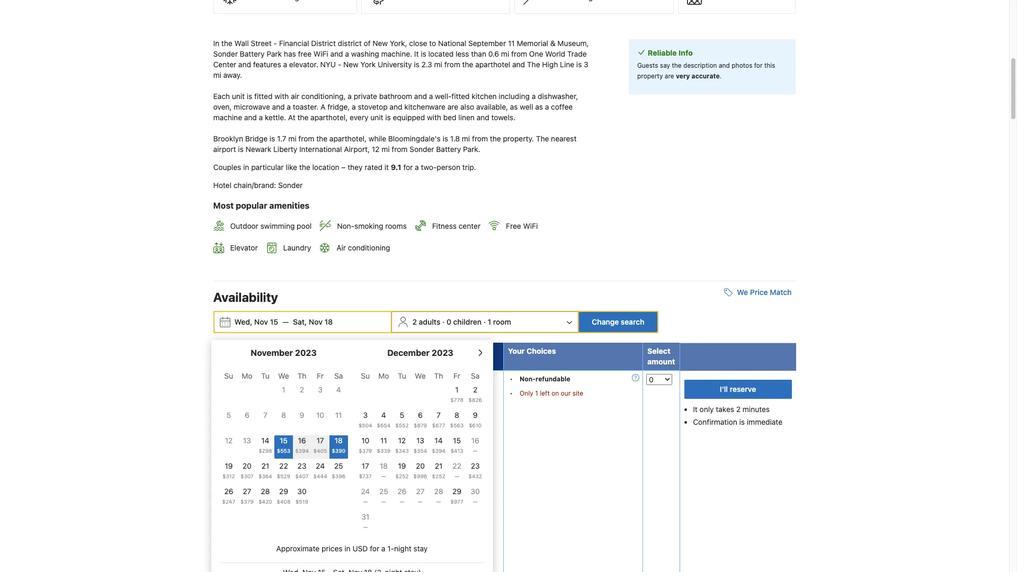 Task type: describe. For each thing, give the bounding box(es) containing it.
$677
[[432, 423, 445, 429]]

27 $379
[[241, 487, 254, 505]]

10 for 10 $379
[[362, 436, 370, 445]]

18 for 18 —
[[380, 462, 388, 471]]

25 December 2023 checkbox
[[375, 487, 393, 510]]

1 horizontal spatial air
[[337, 243, 346, 252]]

20 for 20 $996
[[416, 462, 425, 471]]

december
[[388, 348, 430, 358]]

12 for 12
[[225, 436, 233, 445]]

— for 25
[[382, 499, 386, 505]]

0 horizontal spatial sonder
[[213, 49, 238, 58]]

26 for 26 $247
[[224, 487, 233, 496]]

the up international
[[317, 134, 328, 143]]

— for 30
[[473, 499, 478, 505]]

2 December 2023 checkbox
[[466, 385, 485, 408]]

23 $407
[[296, 462, 309, 480]]

2 adults · 0 children · 1 room
[[413, 318, 512, 327]]

2 vertical spatial wifi
[[306, 479, 319, 487]]

from left one
[[512, 49, 527, 58]]

1 vertical spatial of
[[373, 347, 381, 356]]

18 cell
[[330, 434, 348, 459]]

0 horizontal spatial 15
[[270, 318, 278, 327]]

and down available,
[[477, 113, 490, 122]]

is right airport
[[238, 145, 244, 154]]

they
[[348, 163, 363, 172]]

price for 3 nights
[[427, 347, 489, 356]]

a left two-
[[415, 163, 419, 172]]

13 for 13
[[243, 436, 251, 445]]

$354
[[414, 448, 427, 454]]

a up kitchenware
[[429, 92, 433, 101]]

10 December 2023 checkbox
[[356, 436, 375, 459]]

the right in
[[222, 39, 233, 48]]

0 vertical spatial unit
[[232, 92, 245, 101]]

393
[[282, 412, 294, 420]]

is down trade on the top right
[[577, 60, 582, 69]]

2 for 2
[[300, 386, 304, 395]]

1 horizontal spatial conditioning
[[348, 243, 390, 252]]

tax
[[443, 414, 451, 420]]

adults
[[419, 318, 441, 327]]

nearest
[[551, 134, 577, 143]]

non- for smoking
[[337, 222, 355, 231]]

$307
[[241, 474, 254, 480]]

3 inside in the wall street - financial district district of new york, close to national september 11 memorial & museum, sonder battery park has free wifi and a washing machine. it is located less than 0.6 mi from one world trade center and features a elevator. nyu - new york university is 2.3 mi from the aparthotel and the high line is 3 mi away. each unit is fitted with air conditioning, a private bathroom and a well-fitted kitchen including a dishwasher, oven, microwave and a toaster. a fridge, a stovetop and kitchenware are also available, as well as a coffee machine and a kettle. at the aparthotel, every unit is equipped with bed linen and towels. brooklyn bridge is 1.7 mi from the aparthotel, while bloomingdale's is 1.8 mi from the property. the nearest airport is newark liberty international airport, 12 mi from sonder battery park.
[[584, 60, 589, 69]]

is inside it only takes 2 minutes confirmation is immediate
[[740, 418, 745, 427]]

1 inside 2 adults · 0 children · 1 room button
[[488, 318, 491, 327]]

24 —
[[361, 487, 370, 505]]

19 November 2023 checkbox
[[220, 461, 238, 485]]

6 December 2023 checkbox
[[411, 410, 430, 434]]

11 December 2023 checkbox
[[375, 436, 393, 459]]

13 November 2023 checkbox
[[238, 436, 256, 459]]

22 for 22 —
[[453, 462, 462, 471]]

.
[[720, 72, 722, 80]]

1 vertical spatial -
[[338, 60, 341, 69]]

4 for 4 $654
[[382, 411, 386, 420]]

10 for 10
[[316, 411, 324, 420]]

17 $737
[[359, 462, 372, 480]]

8 December 2023 checkbox
[[448, 410, 466, 434]]

0 vertical spatial aparthotel,
[[311, 113, 348, 122]]

0 horizontal spatial night
[[394, 545, 412, 554]]

queen
[[216, 375, 243, 384]]

and up away.
[[238, 60, 251, 69]]

i'll reserve button
[[685, 380, 792, 399]]

kitchen inside 393 feet² private kitchen
[[250, 426, 272, 434]]

9 for 9
[[300, 411, 304, 420]]

for inside the guests say the description and photos for this property are
[[755, 62, 763, 70]]

17 for 17 $737
[[362, 462, 369, 471]]

private bathroom
[[228, 439, 280, 447]]

21 $252
[[432, 462, 446, 480]]

trade
[[568, 49, 587, 58]]

from up park.
[[472, 134, 488, 143]]

6 $879
[[414, 411, 427, 429]]

— for 24
[[363, 499, 368, 505]]

20 December 2023 checkbox
[[411, 461, 430, 485]]

21 November 2023 checkbox
[[256, 461, 275, 485]]

3 December 2023 checkbox
[[356, 410, 375, 434]]

for left nights at the left bottom of page
[[447, 347, 458, 356]]

2 horizontal spatial free
[[506, 222, 521, 231]]

1 as from the left
[[510, 102, 518, 111]]

minutes
[[743, 405, 770, 414]]

1 horizontal spatial in
[[345, 545, 351, 554]]

29 December 2023 checkbox
[[448, 487, 466, 510]]

our
[[561, 390, 571, 398]]

mi right 1.7
[[288, 134, 297, 143]]

0 vertical spatial free wifi
[[506, 222, 538, 231]]

a up the fridge,
[[348, 92, 352, 101]]

27 for 27 —
[[416, 487, 425, 496]]

1 horizontal spatial machine
[[250, 479, 275, 487]]

chain/brand:
[[234, 181, 276, 190]]

$504
[[359, 423, 372, 429]]

hotel chain/brand: sonder
[[213, 181, 303, 190]]

stovetop
[[358, 102, 388, 111]]

1 vertical spatial wifi
[[523, 222, 538, 231]]

mi down located
[[434, 60, 443, 69]]

24 December 2023 checkbox
[[356, 487, 375, 510]]

30 $519
[[296, 487, 308, 505]]

11 November 2023 checkbox
[[330, 410, 348, 434]]

— for 31
[[363, 524, 368, 531]]

close
[[409, 39, 428, 48]]

1 vertical spatial air conditioning
[[228, 452, 275, 460]]

guests say the description and photos for this property are
[[638, 62, 776, 80]]

and down memorial
[[513, 60, 525, 69]]

mo for december
[[379, 372, 389, 381]]

23 December 2023 checkbox
[[466, 461, 485, 485]]

$390
[[332, 448, 346, 454]]

30 for 30 $519
[[298, 487, 307, 496]]

28 for 28 —
[[434, 487, 443, 496]]

25 for 25 $396
[[334, 462, 343, 471]]

november 2023
[[251, 348, 317, 358]]

28 —
[[434, 487, 443, 505]]

2023 for november 2023
[[295, 348, 317, 358]]

flat-screen tv
[[228, 465, 272, 473]]

most popular amenities
[[213, 201, 310, 210]]

15 for 15 $413
[[453, 436, 461, 445]]

5 November 2023 checkbox
[[220, 410, 238, 434]]

aparthotel
[[476, 60, 511, 69]]

$252 for 21
[[432, 474, 446, 480]]

29 for 29 $977
[[453, 487, 462, 496]]

18 November 2023 checkbox
[[330, 436, 348, 459]]

27 for 27 $379
[[243, 487, 251, 496]]

1 vertical spatial the
[[536, 134, 549, 143]]

accommodation
[[218, 347, 278, 356]]

14 for 14 $298
[[261, 436, 270, 445]]

$364
[[259, 474, 272, 480]]

wifi inside in the wall street - financial district district of new york, close to national september 11 memorial & museum, sonder battery park has free wifi and a washing machine. it is located less than 0.6 mi from one world trade center and features a elevator. nyu - new york university is 2.3 mi from the aparthotel and the high line is 3 mi away. each unit is fitted with air conditioning, a private bathroom and a well-fitted kitchen including a dishwasher, oven, microwave and a toaster. a fridge, a stovetop and kitchenware are also available, as well as a coffee machine and a kettle. at the aparthotel, every unit is equipped with bed linen and towels. brooklyn bridge is 1.7 mi from the aparthotel, while bloomingdale's is 1.8 mi from the property. the nearest airport is newark liberty international airport, 12 mi from sonder battery park.
[[314, 49, 328, 58]]

1 vertical spatial price
[[427, 347, 445, 356]]

the down "less"
[[462, 60, 474, 69]]

for right usd at the left of page
[[370, 545, 380, 554]]

19 for 19 $252
[[398, 462, 406, 471]]

16 November 2023 checkbox
[[293, 436, 311, 459]]

nights
[[466, 347, 489, 356]]

15 $413
[[451, 436, 464, 454]]

29 $977
[[451, 487, 464, 505]]

1 · from the left
[[443, 318, 445, 327]]

it
[[385, 163, 389, 172]]

it inside in the wall street - financial district district of new york, close to national september 11 memorial & museum, sonder battery park has free wifi and a washing machine. it is located less than 0.6 mi from one world trade center and features a elevator. nyu - new york university is 2.3 mi from the aparthotel and the high line is 3 mi away. each unit is fitted with air conditioning, a private bathroom and a well-fitted kitchen including a dishwasher, oven, microwave and a toaster. a fridge, a stovetop and kitchenware are also available, as well as a coffee machine and a kettle. at the aparthotel, every unit is equipped with bed linen and towels. brooklyn bridge is 1.7 mi from the aparthotel, while bloomingdale's is 1.8 mi from the property. the nearest airport is newark liberty international airport, 12 mi from sonder battery park.
[[414, 49, 419, 58]]

11 for 11
[[335, 411, 342, 420]]

— left sat,
[[282, 318, 289, 327]]

1 horizontal spatial with
[[427, 113, 442, 122]]

select
[[648, 347, 671, 356]]

nyu
[[320, 60, 336, 69]]

1.7
[[277, 134, 286, 143]]

each
[[213, 92, 230, 101]]

mi down the while
[[382, 145, 390, 154]]

particular
[[251, 163, 284, 172]]

while
[[369, 134, 386, 143]]

1 horizontal spatial free
[[291, 479, 304, 487]]

washing
[[351, 49, 379, 58]]

high
[[542, 60, 558, 69]]

$394 for 14
[[432, 448, 446, 454]]

sa for november 2023
[[334, 372, 343, 381]]

and up kettle.
[[272, 102, 285, 111]]

26 December 2023 checkbox
[[393, 487, 411, 510]]

16 —
[[472, 436, 480, 454]]

23 for 23 $407
[[298, 462, 307, 471]]

is down "stovetop"
[[385, 113, 391, 122]]

0 vertical spatial air conditioning
[[337, 243, 390, 252]]

smoking
[[355, 222, 384, 231]]

8 November 2023 checkbox
[[275, 410, 293, 434]]

amount
[[648, 357, 676, 366]]

5 for 5
[[227, 411, 231, 420]]

$343
[[395, 448, 409, 454]]

31 December 2023 checkbox
[[356, 512, 375, 536]]

toiletries
[[240, 499, 266, 507]]

tu for december
[[398, 372, 406, 381]]

is up 2.3
[[421, 49, 427, 58]]

16 for 16 $394
[[298, 436, 306, 445]]

bathroom
[[379, 92, 412, 101]]

we for december 2023
[[415, 372, 426, 381]]

fr for december 2023
[[454, 372, 461, 381]]

a left 1-
[[382, 545, 386, 554]]

and up nyu
[[331, 49, 343, 58]]

19 December 2023 checkbox
[[393, 461, 411, 485]]

29 for 29 $408
[[279, 487, 288, 496]]

1 December 2023 checkbox
[[448, 385, 466, 408]]

price inside dropdown button
[[750, 288, 768, 297]]

features
[[253, 60, 281, 69]]

0 vertical spatial -
[[274, 39, 277, 48]]

12 December 2023 checkbox
[[393, 436, 411, 459]]

site
[[573, 390, 584, 398]]

0 vertical spatial 18
[[325, 318, 333, 327]]

24 November 2023 checkbox
[[311, 461, 330, 485]]

than
[[471, 49, 487, 58]]

2.3
[[422, 60, 432, 69]]

9 December 2023 checkbox
[[466, 410, 485, 434]]

1 vertical spatial conditioning
[[238, 452, 275, 460]]

popular
[[236, 201, 268, 210]]

11 for 11 $339
[[381, 436, 387, 445]]

0 vertical spatial with
[[275, 92, 289, 101]]

18 for 18 $390
[[335, 436, 343, 445]]

select amount
[[648, 347, 676, 366]]

the down towels.
[[490, 134, 501, 143]]

december 2023
[[388, 348, 454, 358]]

su for december
[[361, 372, 370, 381]]

stay
[[414, 545, 428, 554]]

$339
[[377, 448, 391, 454]]

— for 26
[[400, 499, 405, 505]]

8 for 8 $563
[[455, 411, 460, 420]]

1 vertical spatial free wifi
[[291, 479, 319, 487]]

is left 1.8
[[443, 134, 448, 143]]

4 for 4
[[336, 386, 341, 395]]

18 December 2023 checkbox
[[375, 461, 393, 485]]

a left "coffee"
[[545, 102, 549, 111]]

per
[[453, 414, 462, 420]]

15 cell
[[275, 434, 293, 459]]

pool
[[297, 222, 312, 231]]

type
[[280, 347, 298, 356]]

mi right 1.8
[[462, 134, 470, 143]]

1 vertical spatial aparthotel,
[[330, 134, 367, 143]]

3 $504
[[359, 411, 372, 429]]

and up kitchenware
[[414, 92, 427, 101]]

15 $553
[[277, 436, 291, 454]]

from up international
[[299, 134, 315, 143]]

to
[[430, 39, 436, 48]]

14 December 2023 checkbox
[[430, 436, 448, 459]]

photos
[[732, 62, 753, 70]]

are inside in the wall street - financial district district of new york, close to national september 11 memorial & museum, sonder battery park has free wifi and a washing machine. it is located less than 0.6 mi from one world trade center and features a elevator. nyu - new york university is 2.3 mi from the aparthotel and the high line is 3 mi away. each unit is fitted with air conditioning, a private bathroom and a well-fitted kitchen including a dishwasher, oven, microwave and a toaster. a fridge, a stovetop and kitchenware are also available, as well as a coffee machine and a kettle. at the aparthotel, every unit is equipped with bed linen and towels. brooklyn bridge is 1.7 mi from the aparthotel, while bloomingdale's is 1.8 mi from the property. the nearest airport is newark liberty international airport, 12 mi from sonder battery park.
[[448, 102, 459, 111]]

mo for november
[[242, 372, 253, 381]]

30 December 2023 checkbox
[[466, 487, 485, 510]]

and down bathroom
[[390, 102, 403, 111]]

3 left nights at the left bottom of page
[[460, 347, 464, 356]]

wed, nov 15 button
[[230, 313, 282, 332]]

16 for 16 —
[[472, 436, 480, 445]]

26 for 26 —
[[398, 487, 407, 496]]

only
[[700, 405, 714, 414]]

$778
[[451, 397, 464, 404]]

rated
[[365, 163, 383, 172]]

a up at
[[287, 102, 291, 111]]

0 horizontal spatial in
[[243, 163, 249, 172]]

couples in particular like the location – they rated it 9.1 for a two-person trip.
[[213, 163, 476, 172]]

center
[[213, 60, 236, 69]]

we inside dropdown button
[[737, 288, 749, 297]]

1 vertical spatial air
[[228, 452, 236, 460]]

in
[[213, 39, 220, 48]]

line
[[560, 60, 575, 69]]

1 horizontal spatial new
[[373, 39, 388, 48]]

the right like
[[299, 163, 310, 172]]

number of guests
[[342, 347, 408, 356]]

$394 for 16
[[295, 448, 309, 454]]

25 $396
[[332, 462, 346, 480]]

— for 18
[[382, 474, 386, 480]]

approximate
[[276, 545, 320, 554]]

well-
[[435, 92, 452, 101]]

1 horizontal spatial battery
[[436, 145, 461, 154]]

and down microwave
[[244, 113, 257, 122]]

1 $778
[[451, 386, 464, 404]]

brooklyn
[[213, 134, 243, 143]]

is left 1.7
[[270, 134, 275, 143]]

0 horizontal spatial free
[[225, 499, 238, 507]]

a down microwave
[[259, 113, 263, 122]]

the down toaster. at the top of page
[[298, 113, 309, 122]]

2 · from the left
[[484, 318, 486, 327]]

1 horizontal spatial unit
[[371, 113, 383, 122]]

private inside 393 feet² private kitchen
[[228, 426, 249, 434]]

room
[[493, 318, 512, 327]]

2 nov from the left
[[309, 318, 323, 327]]

like
[[286, 163, 297, 172]]

30 for 30 —
[[471, 487, 480, 496]]



Task type: locate. For each thing, give the bounding box(es) containing it.
0 vertical spatial battery
[[240, 49, 265, 58]]

28 inside 28 $420
[[261, 487, 270, 496]]

1 grid from the left
[[220, 366, 348, 510]]

27 inside checkbox
[[416, 487, 425, 496]]

2 9 from the left
[[473, 411, 478, 420]]

battery down "street" on the top
[[240, 49, 265, 58]]

the inside the guests say the description and photos for this property are
[[672, 62, 682, 70]]

$563
[[450, 423, 464, 429]]

th down december 2023
[[434, 372, 443, 381]]

15 November 2023 checkbox
[[275, 436, 293, 459]]

a up well
[[532, 92, 536, 101]]

2 26 from the left
[[398, 487, 407, 496]]

11 up $339
[[381, 436, 387, 445]]

6 inside checkbox
[[245, 411, 250, 420]]

non- for refundable
[[520, 375, 536, 383]]

maker
[[259, 562, 278, 570]]

machine inside in the wall street - financial district district of new york, close to national september 11 memorial & museum, sonder battery park has free wifi and a washing machine. it is located less than 0.6 mi from one world trade center and features a elevator. nyu - new york university is 2.3 mi from the aparthotel and the high line is 3 mi away. each unit is fitted with air conditioning, a private bathroom and a well-fitted kitchen including a dishwasher, oven, microwave and a toaster. a fridge, a stovetop and kitchenware are also available, as well as a coffee machine and a kettle. at the aparthotel, every unit is equipped with bed linen and towels. brooklyn bridge is 1.7 mi from the aparthotel, while bloomingdale's is 1.8 mi from the property. the nearest airport is newark liberty international airport, 12 mi from sonder battery park.
[[213, 113, 242, 122]]

1 30 from the left
[[298, 487, 307, 496]]

2 $252 from the left
[[432, 474, 446, 480]]

18 $390
[[332, 436, 346, 454]]

1 20 from the left
[[243, 462, 252, 471]]

2 inside button
[[413, 318, 417, 327]]

0 horizontal spatial 25
[[334, 462, 343, 471]]

16 inside 16 $394
[[298, 436, 306, 445]]

is left 2.3
[[414, 60, 420, 69]]

1 left left at right
[[535, 390, 538, 398]]

1 28 from the left
[[261, 487, 270, 496]]

2 grid from the left
[[356, 366, 485, 536]]

sat, nov 18 button
[[289, 313, 337, 332]]

we price match button
[[720, 283, 796, 302]]

2023 for december 2023
[[432, 348, 454, 358]]

1 9 from the left
[[300, 411, 304, 420]]

26 inside checkbox
[[398, 487, 407, 496]]

8 left feet²
[[281, 411, 286, 420]]

7 inside '7 $677'
[[437, 411, 441, 420]]

we up 1 november 2023 checkbox
[[278, 372, 289, 381]]

20 inside 20 $307
[[243, 462, 252, 471]]

10 down $504
[[362, 436, 370, 445]]

22 $529
[[277, 462, 291, 480]]

30 inside 30 $519
[[298, 487, 307, 496]]

20 November 2023 checkbox
[[238, 461, 256, 485]]

0 horizontal spatial -
[[274, 39, 277, 48]]

9 down tax,
[[473, 411, 478, 420]]

sonder up "center"
[[213, 49, 238, 58]]

17 December 2023 checkbox
[[356, 461, 375, 485]]

fr
[[317, 372, 324, 381], [454, 372, 461, 381]]

rooms
[[386, 222, 407, 231]]

we for november 2023
[[278, 372, 289, 381]]

$408
[[277, 499, 291, 505]]

1 29 from the left
[[279, 487, 288, 496]]

kitchen up available,
[[472, 92, 497, 101]]

— inside 24 —
[[363, 499, 368, 505]]

air conditioning down smoking
[[337, 243, 390, 252]]

th up 2 november 2023 checkbox in the left of the page
[[298, 372, 307, 381]]

30 down $432
[[471, 487, 480, 496]]

21 for 21 $364
[[262, 462, 269, 471]]

are inside the guests say the description and photos for this property are
[[665, 72, 675, 80]]

29 up $408 at the bottom left of page
[[279, 487, 288, 496]]

mi right 0.6
[[501, 49, 510, 58]]

— inside 31 —
[[363, 524, 368, 531]]

0 horizontal spatial th
[[298, 372, 307, 381]]

25 November 2023 checkbox
[[330, 461, 348, 485]]

$394 left $405
[[295, 448, 309, 454]]

1 21 from the left
[[262, 462, 269, 471]]

it only takes 2 minutes confirmation is immediate
[[693, 405, 783, 427]]

1 horizontal spatial 2023
[[432, 348, 454, 358]]

1 horizontal spatial free wifi
[[506, 222, 538, 231]]

23 November 2023 checkbox
[[293, 461, 311, 485]]

• down 'your'
[[510, 375, 513, 383]]

16 December 2023 checkbox
[[466, 436, 485, 459]]

2 inside checkbox
[[300, 386, 304, 395]]

world
[[546, 49, 566, 58]]

31
[[362, 513, 370, 522]]

available,
[[477, 102, 508, 111]]

2 • from the top
[[510, 390, 513, 398]]

non- right pool
[[337, 222, 355, 231]]

24 for 24 $444
[[316, 462, 325, 471]]

·
[[443, 318, 445, 327], [484, 318, 486, 327]]

13 inside '13 november 2023' checkbox
[[243, 436, 251, 445]]

12 inside 12 $343
[[398, 436, 406, 445]]

7 for 7
[[263, 411, 268, 420]]

6 inside the 6 $879
[[418, 411, 423, 420]]

2 20 from the left
[[416, 462, 425, 471]]

2 7 from the left
[[437, 411, 441, 420]]

— for 22
[[455, 474, 460, 480]]

unit right the each
[[232, 92, 245, 101]]

18 inside option
[[380, 462, 388, 471]]

grid for november
[[220, 366, 348, 510]]

10 inside checkbox
[[316, 411, 324, 420]]

18 up $390
[[335, 436, 343, 445]]

are
[[665, 72, 675, 80], [448, 102, 459, 111]]

0 horizontal spatial ·
[[443, 318, 445, 327]]

for right 9.1
[[404, 163, 413, 172]]

0 horizontal spatial unit
[[232, 92, 245, 101]]

kitchenware
[[405, 102, 446, 111]]

1
[[488, 318, 491, 327], [282, 386, 286, 395], [456, 386, 459, 395], [535, 390, 538, 398]]

1 vertical spatial 11
[[335, 411, 342, 420]]

2 14 from the left
[[435, 436, 443, 445]]

21 for 21 $252
[[435, 462, 443, 471]]

17 inside 17 $405
[[317, 436, 324, 445]]

1 5 from the left
[[227, 411, 231, 420]]

2 inside it only takes 2 minutes confirmation is immediate
[[737, 405, 741, 414]]

$826
[[469, 397, 482, 404]]

1 horizontal spatial ·
[[484, 318, 486, 327]]

1 inside 1 $778
[[456, 386, 459, 395]]

0 horizontal spatial kitchen
[[250, 426, 272, 434]]

23 up $407
[[298, 462, 307, 471]]

0 horizontal spatial 27
[[243, 487, 251, 496]]

0 horizontal spatial 14
[[261, 436, 270, 445]]

a up 'every'
[[352, 102, 356, 111]]

4 November 2023 checkbox
[[330, 385, 348, 408]]

occupancy image
[[341, 376, 348, 383]]

0 horizontal spatial air
[[228, 452, 236, 460]]

28 December 2023 checkbox
[[430, 487, 448, 510]]

a down 'district'
[[345, 49, 349, 58]]

sonder down like
[[278, 181, 303, 190]]

sa
[[334, 372, 343, 381], [471, 372, 480, 381]]

reliable
[[648, 48, 677, 57]]

0 horizontal spatial as
[[510, 102, 518, 111]]

2 29 from the left
[[453, 487, 462, 496]]

27 December 2023 checkbox
[[411, 487, 430, 510]]

1 inside 1 november 2023 checkbox
[[282, 386, 286, 395]]

$379 for 10
[[359, 448, 372, 454]]

27 November 2023 checkbox
[[238, 487, 256, 510]]

9.1
[[391, 163, 402, 172]]

27 inside 27 $379
[[243, 487, 251, 496]]

2 horizontal spatial 15
[[453, 436, 461, 445]]

1 horizontal spatial sonder
[[278, 181, 303, 190]]

11 inside "11" checkbox
[[335, 411, 342, 420]]

and inside the guests say the description and photos for this property are
[[719, 62, 730, 70]]

— down 31
[[363, 524, 368, 531]]

$252 inside the 19 december 2023 option
[[396, 474, 409, 480]]

for left this
[[755, 62, 763, 70]]

2 $394 from the left
[[432, 448, 446, 454]]

5 December 2023 checkbox
[[393, 410, 411, 434]]

15 inside 15 $413
[[453, 436, 461, 445]]

2 16 from the left
[[472, 436, 480, 445]]

21
[[262, 462, 269, 471], [435, 462, 443, 471]]

1 vertical spatial machine
[[250, 479, 275, 487]]

12 inside in the wall street - financial district district of new york, close to national september 11 memorial & museum, sonder battery park has free wifi and a washing machine. it is located less than 0.6 mi from one world trade center and features a elevator. nyu - new york university is 2.3 mi from the aparthotel and the high line is 3 mi away. each unit is fitted with air conditioning, a private bathroom and a well-fitted kitchen including a dishwasher, oven, microwave and a toaster. a fridge, a stovetop and kitchenware are also available, as well as a coffee machine and a kettle. at the aparthotel, every unit is equipped with bed linen and towels. brooklyn bridge is 1.7 mi from the aparthotel, while bloomingdale's is 1.8 mi from the property. the nearest airport is newark liberty international airport, 12 mi from sonder battery park.
[[372, 145, 380, 154]]

9 inside option
[[300, 411, 304, 420]]

8 down 14.75
[[455, 411, 460, 420]]

0 horizontal spatial nov
[[254, 318, 268, 327]]

grid
[[220, 366, 348, 510], [356, 366, 485, 536]]

0 horizontal spatial with
[[275, 92, 289, 101]]

5 inside 5 $552
[[400, 411, 405, 420]]

8 inside checkbox
[[281, 411, 286, 420]]

1 horizontal spatial 23
[[471, 462, 480, 471]]

• for non-refundable
[[510, 375, 513, 383]]

— inside 27 —
[[418, 499, 423, 505]]

0 horizontal spatial sa
[[334, 372, 343, 381]]

• left only at the bottom right
[[510, 390, 513, 398]]

aparthotel, down a
[[311, 113, 348, 122]]

1 vertical spatial private
[[228, 439, 249, 447]]

0 vertical spatial wifi
[[314, 49, 328, 58]]

with left air
[[275, 92, 289, 101]]

0 vertical spatial it
[[414, 49, 419, 58]]

$737
[[359, 474, 372, 480]]

12 inside checkbox
[[225, 436, 233, 445]]

free wifi right center
[[506, 222, 538, 231]]

nov right sat,
[[309, 318, 323, 327]]

6 for 6 $879
[[418, 411, 423, 420]]

10 right feet²
[[316, 411, 324, 420]]

newark
[[246, 145, 272, 154]]

1 2023 from the left
[[295, 348, 317, 358]]

29 up $977
[[453, 487, 462, 496]]

28
[[261, 487, 270, 496], [434, 487, 443, 496]]

0 vertical spatial 25
[[334, 462, 343, 471]]

mi down "center"
[[213, 71, 221, 80]]

1 nov from the left
[[254, 318, 268, 327]]

8 for 8
[[281, 411, 286, 420]]

number
[[342, 347, 372, 356]]

1 horizontal spatial th
[[434, 372, 443, 381]]

su for november
[[224, 372, 233, 381]]

22 November 2023 checkbox
[[275, 461, 293, 485]]

12 November 2023 checkbox
[[220, 436, 238, 459]]

2 sa from the left
[[471, 372, 480, 381]]

private
[[228, 426, 249, 434], [228, 439, 249, 447]]

21 inside 21 $364
[[262, 462, 269, 471]]

9 for 9 $610
[[473, 411, 478, 420]]

air conditioning
[[337, 243, 390, 252], [228, 452, 275, 460]]

1 $252 from the left
[[396, 474, 409, 480]]

— inside 18 —
[[382, 474, 386, 480]]

2 fr from the left
[[454, 372, 461, 381]]

is up microwave
[[247, 92, 253, 101]]

2 for 2 adults · 0 children · 1 room
[[413, 318, 417, 327]]

21 inside 21 $252
[[435, 462, 443, 471]]

30 —
[[471, 487, 480, 505]]

$394 left $413
[[432, 448, 446, 454]]

• for only 1 left on our site
[[510, 390, 513, 398]]

new left york,
[[373, 39, 388, 48]]

2 22 from the left
[[453, 462, 462, 471]]

25 inside 25 $396
[[334, 462, 343, 471]]

1 sa from the left
[[334, 372, 343, 381]]

sa for december 2023
[[471, 372, 480, 381]]

york,
[[390, 39, 407, 48]]

1 7 from the left
[[263, 411, 268, 420]]

7 for 7 $677
[[437, 411, 441, 420]]

mo
[[242, 372, 253, 381], [379, 372, 389, 381]]

3 up $504
[[363, 411, 368, 420]]

29 inside 29 $408
[[279, 487, 288, 496]]

fridge,
[[328, 102, 350, 111]]

machine
[[213, 113, 242, 122], [250, 479, 275, 487]]

0 horizontal spatial grid
[[220, 366, 348, 510]]

17 for 17 $405
[[317, 436, 324, 445]]

25 for 25 —
[[379, 487, 388, 496]]

17 November 2023 checkbox
[[311, 436, 330, 459]]

$394 inside the 14 december 2023 option
[[432, 448, 446, 454]]

2 horizontal spatial 11
[[508, 39, 515, 48]]

13 down 6 november 2023 checkbox
[[243, 436, 251, 445]]

24 up $444 at left
[[316, 462, 325, 471]]

kitchen inside in the wall street - financial district district of new york, close to national september 11 memorial & museum, sonder battery park has free wifi and a washing machine. it is located less than 0.6 mi from one world trade center and features a elevator. nyu - new york university is 2.3 mi from the aparthotel and the high line is 3 mi away. each unit is fitted with air conditioning, a private bathroom and a well-fitted kitchen including a dishwasher, oven, microwave and a toaster. a fridge, a stovetop and kitchenware are also available, as well as a coffee machine and a kettle. at the aparthotel, every unit is equipped with bed linen and towels. brooklyn bridge is 1.7 mi from the aparthotel, while bloomingdale's is 1.8 mi from the property. the nearest airport is newark liberty international airport, 12 mi from sonder battery park.
[[472, 92, 497, 101]]

0 vertical spatial 10
[[316, 411, 324, 420]]

0 vertical spatial price
[[750, 288, 768, 297]]

— for 16
[[473, 448, 478, 454]]

5 for 5 $552
[[400, 411, 405, 420]]

1 26 from the left
[[224, 487, 233, 496]]

15 up $413
[[453, 436, 461, 445]]

1 horizontal spatial 15
[[280, 436, 288, 445]]

2 vertical spatial free
[[225, 499, 238, 507]]

17
[[317, 436, 324, 445], [362, 462, 369, 471]]

1 horizontal spatial 13
[[417, 436, 425, 445]]

26 inside '26 $247'
[[224, 487, 233, 496]]

26 November 2023 checkbox
[[220, 487, 238, 510]]

23 inside "23 $432"
[[471, 462, 480, 471]]

1 November 2023 checkbox
[[275, 385, 293, 408]]

14
[[261, 436, 270, 445], [435, 436, 443, 445]]

tu for november
[[261, 372, 270, 381]]

4 inside checkbox
[[336, 386, 341, 395]]

th for december
[[434, 372, 443, 381]]

2 30 from the left
[[471, 487, 480, 496]]

in the wall street - financial district district of new york, close to national september 11 memorial & museum, sonder battery park has free wifi and a washing machine. it is located less than 0.6 mi from one world trade center and features a elevator. nyu - new york university is 2.3 mi from the aparthotel and the high line is 3 mi away. each unit is fitted with air conditioning, a private bathroom and a well-fitted kitchen including a dishwasher, oven, microwave and a toaster. a fridge, a stovetop and kitchenware are also available, as well as a coffee machine and a kettle. at the aparthotel, every unit is equipped with bed linen and towels. brooklyn bridge is 1.7 mi from the aparthotel, while bloomingdale's is 1.8 mi from the property. the nearest airport is newark liberty international airport, 12 mi from sonder battery park.
[[213, 39, 591, 154]]

1 private from the top
[[228, 426, 249, 434]]

11 inside 11 $339
[[381, 436, 387, 445]]

1 27 from the left
[[243, 487, 251, 496]]

26 $247
[[222, 487, 235, 505]]

are down "say" at the top right of page
[[665, 72, 675, 80]]

private down 6 november 2023 checkbox
[[228, 439, 249, 447]]

1 13 from the left
[[243, 436, 251, 445]]

2 21 from the left
[[435, 462, 443, 471]]

22 up $529
[[279, 462, 288, 471]]

12 for 12 $343
[[398, 436, 406, 445]]

nov
[[254, 318, 268, 327], [309, 318, 323, 327]]

9 November 2023 checkbox
[[293, 410, 311, 434]]

fr for november 2023
[[317, 372, 324, 381]]

14.75
[[447, 403, 461, 410]]

1 vertical spatial •
[[510, 390, 513, 398]]

more details on meals and payment options image
[[632, 374, 640, 382]]

2 8 from the left
[[455, 411, 460, 420]]

we left match
[[737, 288, 749, 297]]

a down has
[[283, 60, 287, 69]]

2 private from the top
[[228, 439, 249, 447]]

2 th from the left
[[434, 372, 443, 381]]

2 28 from the left
[[434, 487, 443, 496]]

battery
[[240, 49, 265, 58], [436, 145, 461, 154]]

12
[[372, 145, 380, 154], [225, 436, 233, 445], [398, 436, 406, 445]]

0 horizontal spatial conditioning
[[238, 452, 275, 460]]

28 inside option
[[434, 487, 443, 496]]

11
[[508, 39, 515, 48], [335, 411, 342, 420], [381, 436, 387, 445]]

2 19 from the left
[[398, 462, 406, 471]]

1 horizontal spatial 21
[[435, 462, 443, 471]]

away.
[[223, 71, 242, 80]]

12 up $343
[[398, 436, 406, 445]]

1 vertical spatial 25
[[379, 487, 388, 496]]

unit down "stovetop"
[[371, 113, 383, 122]]

has
[[284, 49, 296, 58]]

the down one
[[527, 60, 540, 69]]

1 horizontal spatial 27
[[416, 487, 425, 496]]

— inside "30 —"
[[473, 499, 478, 505]]

22 December 2023 checkbox
[[448, 461, 466, 485]]

free
[[298, 49, 312, 58]]

19 inside "19 $252"
[[398, 462, 406, 471]]

2 inside 2 $826
[[473, 386, 478, 395]]

24 for 24 —
[[361, 487, 370, 496]]

0 horizontal spatial 22
[[279, 462, 288, 471]]

1 horizontal spatial grid
[[356, 366, 485, 536]]

feet²
[[295, 412, 309, 420]]

2 su from the left
[[361, 372, 370, 381]]

two-
[[421, 163, 437, 172]]

0 vertical spatial of
[[364, 39, 371, 48]]

6 November 2023 checkbox
[[238, 410, 256, 434]]

6 for 6
[[245, 411, 250, 420]]

1 fitted from the left
[[255, 92, 273, 101]]

13 for 13 $354
[[417, 436, 425, 445]]

27 down $996
[[416, 487, 425, 496]]

— inside 26 —
[[400, 499, 405, 505]]

$252 for 19
[[396, 474, 409, 480]]

1 up $778
[[456, 386, 459, 395]]

reliable info
[[648, 48, 693, 57]]

14 up the "$298"
[[261, 436, 270, 445]]

$379 for 27
[[241, 499, 254, 505]]

24 inside 24 december 2023 option
[[361, 487, 370, 496]]

0 horizontal spatial 12
[[225, 436, 233, 445]]

1 left 'room' on the bottom
[[488, 318, 491, 327]]

15 December 2023 checkbox
[[448, 436, 466, 459]]

$379 inside 27 november 2023 checkbox
[[241, 499, 254, 505]]

1 horizontal spatial 19
[[398, 462, 406, 471]]

in right couples
[[243, 163, 249, 172]]

1 vertical spatial free
[[291, 479, 304, 487]]

10 $379
[[359, 436, 372, 454]]

1 horizontal spatial 12
[[372, 145, 380, 154]]

1 vertical spatial unit
[[371, 113, 383, 122]]

16 cell
[[293, 434, 311, 459]]

2 2023 from the left
[[432, 348, 454, 358]]

1 22 from the left
[[279, 462, 288, 471]]

3 inside 3 $504
[[363, 411, 368, 420]]

1 horizontal spatial 16
[[472, 436, 480, 445]]

0 vertical spatial 17
[[317, 436, 324, 445]]

1 $394 from the left
[[295, 448, 309, 454]]

1 horizontal spatial night
[[463, 414, 476, 420]]

1 horizontal spatial 11
[[381, 436, 387, 445]]

— left $432
[[455, 474, 460, 480]]

1 horizontal spatial fitted
[[452, 92, 470, 101]]

0 horizontal spatial 16
[[298, 436, 306, 445]]

air up flat-
[[228, 452, 236, 460]]

18 inside 18 $390
[[335, 436, 343, 445]]

13 $354
[[414, 436, 427, 454]]

— for 28
[[437, 499, 441, 505]]

$379 inside 10 december 2023 option
[[359, 448, 372, 454]]

0 horizontal spatial 23
[[298, 462, 307, 471]]

less
[[456, 49, 469, 58]]

— for 27
[[418, 499, 423, 505]]

15 for 15 $553
[[280, 436, 288, 445]]

$247
[[222, 499, 235, 505]]

1 14 from the left
[[261, 436, 270, 445]]

0 vertical spatial 24
[[316, 462, 325, 471]]

usd
[[353, 545, 368, 554]]

- up park
[[274, 39, 277, 48]]

2 horizontal spatial we
[[737, 288, 749, 297]]

entire studio
[[228, 412, 266, 420]]

very accurate .
[[676, 72, 722, 80]]

it inside it only takes 2 minutes confirmation is immediate
[[693, 405, 698, 414]]

sonder down bloomingdale's
[[410, 145, 434, 154]]

1 horizontal spatial fr
[[454, 372, 461, 381]]

1 19 from the left
[[225, 462, 233, 471]]

0 horizontal spatial 30
[[298, 487, 307, 496]]

$394
[[295, 448, 309, 454], [432, 448, 446, 454]]

outdoor
[[230, 222, 259, 231]]

2 mo from the left
[[379, 372, 389, 381]]

in left usd at the left of page
[[345, 545, 351, 554]]

accurate
[[692, 72, 720, 80]]

9 right 393
[[300, 411, 304, 420]]

0 horizontal spatial 21
[[262, 462, 269, 471]]

0 horizontal spatial 13
[[243, 436, 251, 445]]

2 27 from the left
[[416, 487, 425, 496]]

1.8
[[450, 134, 460, 143]]

2 for 2 $826
[[473, 386, 478, 395]]

from down bloomingdale's
[[392, 145, 408, 154]]

th for november
[[298, 372, 307, 381]]

$252 inside "21 december 2023" option
[[432, 474, 446, 480]]

8 inside 8 $563
[[455, 411, 460, 420]]

4 right 3 option
[[336, 386, 341, 395]]

match
[[770, 288, 792, 297]]

16 inside checkbox
[[472, 436, 480, 445]]

1 8 from the left
[[281, 411, 286, 420]]

2023
[[295, 348, 317, 358], [432, 348, 454, 358]]

1 vertical spatial non-
[[520, 375, 536, 383]]

3 inside option
[[318, 386, 323, 395]]

5 up $552
[[400, 411, 405, 420]]

13 inside 13 $354
[[417, 436, 425, 445]]

$394 inside 16 november 2023 checkbox
[[295, 448, 309, 454]]

a
[[345, 49, 349, 58], [283, 60, 287, 69], [348, 92, 352, 101], [429, 92, 433, 101], [532, 92, 536, 101], [287, 102, 291, 111], [352, 102, 356, 111], [545, 102, 549, 111], [259, 113, 263, 122], [415, 163, 419, 172], [382, 545, 386, 554]]

from down "less"
[[445, 60, 460, 69]]

19 for 19 $312
[[225, 462, 233, 471]]

it
[[414, 49, 419, 58], [693, 405, 698, 414]]

1 23 from the left
[[298, 462, 307, 471]]

$407
[[296, 474, 309, 480]]

17 cell
[[311, 434, 330, 459]]

30 November 2023 checkbox
[[293, 487, 311, 510]]

0 vertical spatial the
[[527, 60, 540, 69]]

— right 25 december 2023 checkbox
[[400, 499, 405, 505]]

23 inside '23 $407'
[[298, 462, 307, 471]]

4 December 2023 checkbox
[[375, 410, 393, 434]]

1 horizontal spatial 24
[[361, 487, 370, 496]]

1 vertical spatial 17
[[362, 462, 369, 471]]

of left guests
[[373, 347, 381, 356]]

4 inside 4 $654
[[382, 411, 386, 420]]

16 $394
[[295, 436, 309, 454]]

15 inside 15 $553
[[280, 436, 288, 445]]

1 vertical spatial with
[[427, 113, 442, 122]]

2 up $826
[[473, 386, 478, 395]]

29 November 2023 checkbox
[[275, 487, 293, 510]]

1 horizontal spatial 28
[[434, 487, 443, 496]]

14 inside 14 $298
[[261, 436, 270, 445]]

$444
[[314, 474, 327, 480]]

2 5 from the left
[[400, 411, 405, 420]]

machine up 28 $420
[[250, 479, 275, 487]]

1 th from the left
[[298, 372, 307, 381]]

28 November 2023 checkbox
[[256, 487, 275, 510]]

1 16 from the left
[[298, 436, 306, 445]]

2 November 2023 checkbox
[[293, 385, 311, 408]]

11 down 4 checkbox
[[335, 411, 342, 420]]

of inside in the wall street - financial district district of new york, close to national september 11 memorial & museum, sonder battery park has free wifi and a washing machine. it is located less than 0.6 mi from one world trade center and features a elevator. nyu - new york university is 2.3 mi from the aparthotel and the high line is 3 mi away. each unit is fitted with air conditioning, a private bathroom and a well-fitted kitchen including a dishwasher, oven, microwave and a toaster. a fridge, a stovetop and kitchenware are also available, as well as a coffee machine and a kettle. at the aparthotel, every unit is equipped with bed linen and towels. brooklyn bridge is 1.7 mi from the aparthotel, while bloomingdale's is 1.8 mi from the property. the nearest airport is newark liberty international airport, 12 mi from sonder battery park.
[[364, 39, 371, 48]]

10 November 2023 checkbox
[[311, 410, 330, 434]]

0 vertical spatial •
[[510, 375, 513, 383]]

$610
[[469, 423, 482, 429]]

28 for 28 $420
[[261, 487, 270, 496]]

17 inside 17 $737
[[362, 462, 369, 471]]

is down minutes
[[740, 418, 745, 427]]

2 13 from the left
[[417, 436, 425, 445]]

2 tu from the left
[[398, 372, 406, 381]]

20 $307
[[241, 462, 254, 480]]

1 horizontal spatial it
[[693, 405, 698, 414]]

1 vertical spatial sonder
[[410, 145, 434, 154]]

3 November 2023 checkbox
[[311, 385, 330, 408]]

1 horizontal spatial 26
[[398, 487, 407, 496]]

· right children
[[484, 318, 486, 327]]

th
[[298, 372, 307, 381], [434, 372, 443, 381]]

9 inside 9 $610
[[473, 411, 478, 420]]

0 vertical spatial are
[[665, 72, 675, 80]]

29 inside 29 $977
[[453, 487, 462, 496]]

2 horizontal spatial 18
[[380, 462, 388, 471]]

0 vertical spatial free
[[506, 222, 521, 231]]

1 • from the top
[[510, 375, 513, 383]]

0 vertical spatial kitchen
[[472, 92, 497, 101]]

1 horizontal spatial mo
[[379, 372, 389, 381]]

1 horizontal spatial we
[[415, 372, 426, 381]]

0 vertical spatial in
[[243, 163, 249, 172]]

0 horizontal spatial battery
[[240, 49, 265, 58]]

1 mo from the left
[[242, 372, 253, 381]]

as right well
[[535, 102, 543, 111]]

0
[[447, 318, 452, 327]]

the left nearest at the right of the page
[[536, 134, 549, 143]]

1 horizontal spatial sa
[[471, 372, 480, 381]]

— right 24 december 2023 option
[[382, 499, 386, 505]]

22 for 22 $529
[[279, 462, 288, 471]]

- right nyu
[[338, 60, 341, 69]]

$252 left $996
[[396, 474, 409, 480]]

5 inside 5 option
[[227, 411, 231, 420]]

21 December 2023 checkbox
[[430, 461, 448, 485]]

1 su from the left
[[224, 372, 233, 381]]

— inside '28 —'
[[437, 499, 441, 505]]

1 horizontal spatial 14
[[435, 436, 443, 445]]

7 November 2023 checkbox
[[256, 410, 275, 434]]

19
[[225, 462, 233, 471], [398, 462, 406, 471]]

14 inside 14 $394
[[435, 436, 443, 445]]

1 vertical spatial $379
[[241, 499, 254, 505]]

2 horizontal spatial sonder
[[410, 145, 434, 154]]

— right $977
[[473, 499, 478, 505]]

1 horizontal spatial 7
[[437, 411, 441, 420]]

21 down the 14 december 2023 option
[[435, 462, 443, 471]]

1 horizontal spatial non-
[[520, 375, 536, 383]]

14 for 14 $394
[[435, 436, 443, 445]]

24 inside 24 $444
[[316, 462, 325, 471]]

20 inside 20 $996
[[416, 462, 425, 471]]

1 vertical spatial new
[[343, 60, 359, 69]]

we price match
[[737, 288, 792, 297]]

20 for 20 $307
[[243, 462, 252, 471]]

7 December 2023 checkbox
[[430, 410, 448, 434]]

refrigerator
[[287, 541, 323, 549]]

on
[[552, 390, 559, 398]]

2 fitted from the left
[[452, 92, 470, 101]]

— inside '16 —'
[[473, 448, 478, 454]]

0 horizontal spatial 19
[[225, 462, 233, 471]]

0 vertical spatial $379
[[359, 448, 372, 454]]

2 as from the left
[[535, 102, 543, 111]]

12 $343
[[395, 436, 409, 454]]

availability
[[213, 290, 278, 305]]

22 inside 22 $529
[[279, 462, 288, 471]]

13 December 2023 checkbox
[[411, 436, 430, 459]]

11 inside in the wall street - financial district district of new york, close to national september 11 memorial & museum, sonder battery park has free wifi and a washing machine. it is located less than 0.6 mi from one world trade center and features a elevator. nyu - new york university is 2.3 mi from the aparthotel and the high line is 3 mi away. each unit is fitted with air conditioning, a private bathroom and a well-fitted kitchen including a dishwasher, oven, microwave and a toaster. a fridge, a stovetop and kitchenware are also available, as well as a coffee machine and a kettle. at the aparthotel, every unit is equipped with bed linen and towels. brooklyn bridge is 1.7 mi from the aparthotel, while bloomingdale's is 1.8 mi from the property. the nearest airport is newark liberty international airport, 12 mi from sonder battery park.
[[508, 39, 515, 48]]

night inside '14.75 % tax, us$ 3.50 city tax per night'
[[463, 414, 476, 420]]

2 23 from the left
[[471, 462, 480, 471]]

1 vertical spatial 4
[[382, 411, 386, 420]]

1 tu from the left
[[261, 372, 270, 381]]

1 6 from the left
[[245, 411, 250, 420]]

kitchen
[[278, 499, 301, 507]]

$432
[[469, 474, 482, 480]]

2023 down sat, nov 18 button
[[295, 348, 317, 358]]

14 November 2023 checkbox
[[256, 436, 275, 459]]

trip.
[[463, 163, 476, 172]]

1 horizontal spatial nov
[[309, 318, 323, 327]]

$396
[[332, 474, 346, 480]]

19 inside 19 $312
[[225, 462, 233, 471]]

23 for 23 $432
[[471, 462, 480, 471]]

$420
[[259, 499, 272, 505]]

2023 up $1,286
[[432, 348, 454, 358]]

— inside 25 —
[[382, 499, 386, 505]]

wall
[[235, 39, 249, 48]]

2 6 from the left
[[418, 411, 423, 420]]

guests
[[638, 62, 659, 70]]

14 $298
[[259, 436, 272, 454]]

grid for december
[[356, 366, 485, 536]]

— inside 22 —
[[455, 474, 460, 480]]

1 fr from the left
[[317, 372, 324, 381]]

5 left 6 november 2023 checkbox
[[227, 411, 231, 420]]

10 inside 10 $379
[[362, 436, 370, 445]]



Task type: vqa. For each thing, say whether or not it's contained in the screenshot.


